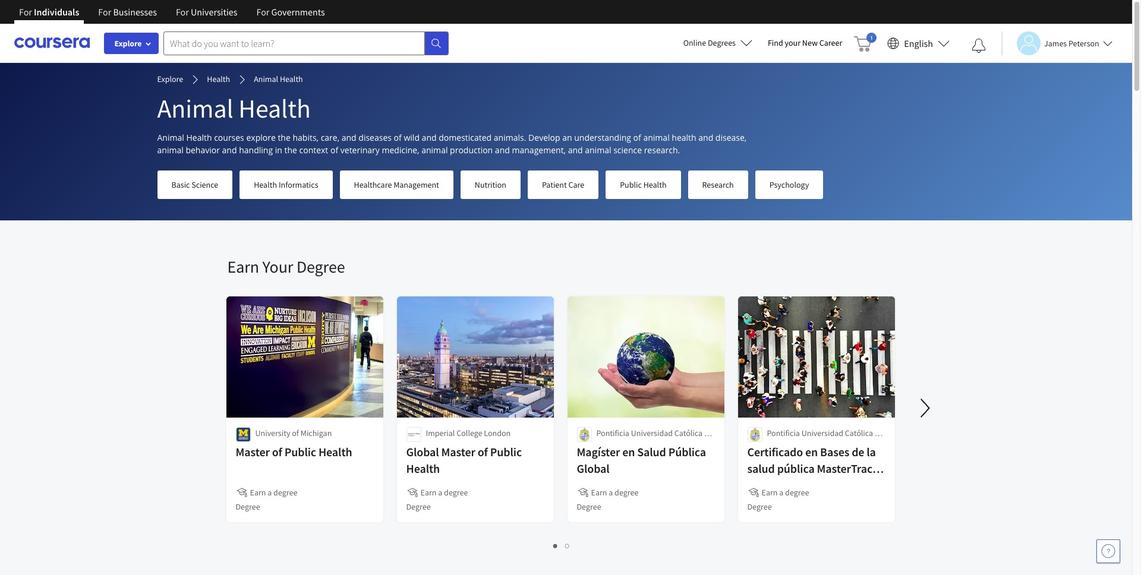 Task type: locate. For each thing, give the bounding box(es) containing it.
católica up pública
[[675, 428, 703, 439]]

master down university of michigan icon
[[236, 445, 270, 460]]

la
[[867, 445, 876, 460]]

bases
[[821, 445, 850, 460]]

0 horizontal spatial de
[[705, 428, 713, 439]]

for left universities
[[176, 6, 189, 18]]

0 horizontal spatial explore
[[114, 38, 142, 49]]

imperial college london
[[426, 428, 511, 439]]

degree for global
[[444, 488, 468, 498]]

1 horizontal spatial global
[[577, 461, 610, 476]]

pontificia up the certificado
[[767, 428, 800, 439]]

católica
[[675, 428, 703, 439], [845, 428, 874, 439]]

2 chile from the left
[[767, 440, 785, 451]]

pontificia
[[597, 428, 630, 439], [767, 428, 800, 439]]

a down magíster
[[609, 488, 613, 498]]

2 católica from the left
[[845, 428, 874, 439]]

of up medicine,
[[394, 132, 402, 143]]

animal up the research.
[[644, 132, 670, 143]]

pontificia universidad católica de chile image for certificado en bases de la salud pública mastertrack® certificate
[[748, 428, 763, 442]]

earn
[[227, 256, 259, 278], [250, 488, 266, 498], [421, 488, 437, 498], [591, 488, 607, 498], [762, 488, 778, 498]]

animal health up "courses"
[[157, 92, 311, 125]]

1 horizontal spatial chile
[[767, 440, 785, 451]]

de left la
[[852, 445, 865, 460]]

research
[[703, 180, 734, 190]]

public down "london"
[[490, 445, 522, 460]]

global
[[406, 445, 439, 460], [577, 461, 610, 476]]

health down imperial college london image
[[406, 461, 440, 476]]

master down imperial college london
[[442, 445, 476, 460]]

chile for certificado
[[767, 440, 785, 451]]

4 degree from the left
[[786, 488, 810, 498]]

3 for from the left
[[176, 6, 189, 18]]

1 horizontal spatial universidad
[[802, 428, 844, 439]]

universidad up salud
[[631, 428, 673, 439]]

de up pública
[[705, 428, 713, 439]]

4 earn a degree from the left
[[762, 488, 810, 498]]

1 horizontal spatial pontificia universidad católica de chile
[[767, 428, 884, 451]]

psychology link
[[756, 171, 824, 199]]

1 horizontal spatial pontificia universidad católica de chile image
[[748, 428, 763, 442]]

3 a from the left
[[609, 488, 613, 498]]

health down what do you want to learn? text box
[[280, 74, 303, 84]]

en for salud
[[623, 445, 635, 460]]

1 universidad from the left
[[631, 428, 673, 439]]

0 horizontal spatial en
[[623, 445, 635, 460]]

health left informatics
[[254, 180, 277, 190]]

the right in
[[285, 145, 297, 156]]

pontificia universidad católica de chile image up magíster
[[577, 428, 592, 442]]

care,
[[321, 132, 340, 143]]

2 degree from the left
[[444, 488, 468, 498]]

universidad
[[631, 428, 673, 439], [802, 428, 844, 439]]

a
[[268, 488, 272, 498], [438, 488, 443, 498], [609, 488, 613, 498], [780, 488, 784, 498]]

0 vertical spatial animal
[[254, 74, 278, 84]]

earn for master of public health
[[250, 488, 266, 498]]

1 for from the left
[[19, 6, 32, 18]]

an
[[563, 132, 572, 143]]

0 vertical spatial the
[[278, 132, 291, 143]]

james peterson
[[1045, 38, 1100, 48]]

and
[[342, 132, 357, 143], [422, 132, 437, 143], [699, 132, 714, 143], [222, 145, 237, 156], [495, 145, 510, 156], [568, 145, 583, 156]]

earn your degree carousel element
[[222, 221, 1075, 563]]

animal down what do you want to learn? text box
[[254, 74, 278, 84]]

2 pontificia universidad católica de chile from the left
[[767, 428, 884, 451]]

explore button
[[104, 33, 159, 54]]

and down animals.
[[495, 145, 510, 156]]

show notifications image
[[972, 39, 987, 53]]

earn a degree down master of public health
[[250, 488, 298, 498]]

en up pública
[[806, 445, 818, 460]]

2 vertical spatial animal
[[157, 132, 184, 143]]

healthcare management link
[[340, 171, 454, 199]]

2 universidad from the left
[[802, 428, 844, 439]]

a down pública
[[780, 488, 784, 498]]

for left governments
[[257, 6, 270, 18]]

degree down pública
[[786, 488, 810, 498]]

2 pontificia universidad católica de chile image from the left
[[748, 428, 763, 442]]

health up behavior
[[186, 132, 212, 143]]

public down science
[[620, 180, 642, 190]]

degree for master of public health
[[236, 502, 260, 513]]

global master of public health
[[406, 445, 522, 476]]

james
[[1045, 38, 1068, 48]]

informatics
[[279, 180, 318, 190]]

de for magíster en salud pública global
[[705, 428, 713, 439]]

earn down master of public health
[[250, 488, 266, 498]]

explore down for businesses
[[114, 38, 142, 49]]

health up explore
[[239, 92, 311, 125]]

for businesses
[[98, 6, 157, 18]]

veterinary
[[341, 145, 380, 156]]

1 pontificia universidad católica de chile image from the left
[[577, 428, 592, 442]]

4 a from the left
[[780, 488, 784, 498]]

de up la
[[875, 428, 884, 439]]

health inside animal health courses explore the habits, care, and diseases of wild and domesticated animals. develop an understanding of animal health and disease, animal behavior and handling in the context of veterinary medicine, animal production and management, and animal science research.
[[186, 132, 212, 143]]

2 master from the left
[[442, 445, 476, 460]]

pontificia for magíster
[[597, 428, 630, 439]]

basic
[[172, 180, 190, 190]]

1 católica from the left
[[675, 428, 703, 439]]

a for certificado
[[780, 488, 784, 498]]

degree down the magíster en salud pública global
[[615, 488, 639, 498]]

2 earn a degree from the left
[[421, 488, 468, 498]]

2 for from the left
[[98, 6, 111, 18]]

0 horizontal spatial pontificia universidad católica de chile image
[[577, 428, 592, 442]]

universidad for salud
[[631, 428, 673, 439]]

pontificia universidad católica de chile image
[[577, 428, 592, 442], [748, 428, 763, 442]]

of up science
[[634, 132, 642, 143]]

and down an
[[568, 145, 583, 156]]

science
[[614, 145, 642, 156]]

for left individuals
[[19, 6, 32, 18]]

en inside "certificado en bases de la salud pública mastertrack® certificate"
[[806, 445, 818, 460]]

understanding
[[575, 132, 632, 143]]

chevron down image
[[46, 18, 54, 26]]

handling
[[239, 145, 273, 156]]

and down "courses"
[[222, 145, 237, 156]]

earn down global master of public health
[[421, 488, 437, 498]]

1 vertical spatial animal health
[[157, 92, 311, 125]]

of down college at left
[[478, 445, 488, 460]]

en for bases
[[806, 445, 818, 460]]

1 horizontal spatial en
[[806, 445, 818, 460]]

1 button
[[550, 539, 562, 553]]

explore
[[246, 132, 276, 143]]

0 horizontal spatial pontificia
[[597, 428, 630, 439]]

earn down magíster
[[591, 488, 607, 498]]

en inside the magíster en salud pública global
[[623, 445, 635, 460]]

0 vertical spatial global
[[406, 445, 439, 460]]

a down master of public health
[[268, 488, 272, 498]]

health right explore link
[[207, 74, 230, 84]]

healthcare
[[354, 180, 392, 190]]

1 horizontal spatial public
[[490, 445, 522, 460]]

1 horizontal spatial de
[[852, 445, 865, 460]]

health
[[207, 74, 230, 84], [280, 74, 303, 84], [239, 92, 311, 125], [186, 132, 212, 143], [254, 180, 277, 190], [644, 180, 667, 190], [319, 445, 352, 460], [406, 461, 440, 476]]

pontificia up magíster
[[597, 428, 630, 439]]

nutrition link
[[461, 171, 521, 199]]

a for magíster
[[609, 488, 613, 498]]

1 pontificia from the left
[[597, 428, 630, 439]]

public down university of michigan
[[285, 445, 316, 460]]

2 pontificia from the left
[[767, 428, 800, 439]]

earn a degree down global master of public health
[[421, 488, 468, 498]]

develop
[[529, 132, 561, 143]]

0 vertical spatial explore
[[114, 38, 142, 49]]

michigan
[[301, 428, 332, 439]]

en left salud
[[623, 445, 635, 460]]

1 en from the left
[[623, 445, 635, 460]]

and right health
[[699, 132, 714, 143]]

0 horizontal spatial master
[[236, 445, 270, 460]]

help center image
[[1102, 545, 1116, 559]]

degree down global master of public health
[[444, 488, 468, 498]]

1 vertical spatial global
[[577, 461, 610, 476]]

mastertrack®
[[817, 461, 884, 476]]

degrees
[[708, 37, 736, 48]]

chile left salud
[[597, 440, 614, 451]]

pontificia universidad católica de chile image up the certificado
[[748, 428, 763, 442]]

0 vertical spatial animal health
[[254, 74, 303, 84]]

2
[[566, 541, 570, 552]]

2 horizontal spatial de
[[875, 428, 884, 439]]

earn down "salud"
[[762, 488, 778, 498]]

earn a degree down the magíster en salud pública global
[[591, 488, 639, 498]]

explore
[[114, 38, 142, 49], [157, 74, 183, 84]]

2 en from the left
[[806, 445, 818, 460]]

3 earn a degree from the left
[[591, 488, 639, 498]]

a down global master of public health
[[438, 488, 443, 498]]

global down magíster
[[577, 461, 610, 476]]

for
[[19, 6, 32, 18], [98, 6, 111, 18], [176, 6, 189, 18], [257, 6, 270, 18]]

animal health down what do you want to learn? text box
[[254, 74, 303, 84]]

list containing 1
[[227, 539, 896, 553]]

animal health
[[254, 74, 303, 84], [157, 92, 311, 125]]

the
[[278, 132, 291, 143], [285, 145, 297, 156]]

0 horizontal spatial chile
[[597, 440, 614, 451]]

and up veterinary
[[342, 132, 357, 143]]

1 a from the left
[[268, 488, 272, 498]]

peterson
[[1069, 38, 1100, 48]]

1 degree from the left
[[274, 488, 298, 498]]

animal up basic
[[157, 132, 184, 143]]

magíster en salud pública global
[[577, 445, 706, 476]]

for left 'businesses'
[[98, 6, 111, 18]]

degree
[[297, 256, 345, 278], [236, 502, 260, 513], [406, 502, 431, 513], [577, 502, 602, 513], [748, 502, 772, 513]]

global inside the magíster en salud pública global
[[577, 461, 610, 476]]

earn a degree for magíster
[[591, 488, 639, 498]]

0 horizontal spatial pontificia universidad católica de chile
[[597, 428, 713, 451]]

animal down health link
[[157, 92, 233, 125]]

1 horizontal spatial explore
[[157, 74, 183, 84]]

degree for master
[[274, 488, 298, 498]]

universidad up bases
[[802, 428, 844, 439]]

of up master of public health
[[292, 428, 299, 439]]

1 chile from the left
[[597, 440, 614, 451]]

3 degree from the left
[[615, 488, 639, 498]]

degree
[[274, 488, 298, 498], [444, 488, 468, 498], [615, 488, 639, 498], [786, 488, 810, 498]]

james peterson button
[[1002, 31, 1113, 55]]

behavior
[[186, 145, 220, 156]]

animal inside animal health courses explore the habits, care, and diseases of wild and domesticated animals. develop an understanding of animal health and disease, animal behavior and handling in the context of veterinary medicine, animal production and management, and animal science research.
[[157, 132, 184, 143]]

care
[[569, 180, 585, 190]]

0 horizontal spatial universidad
[[631, 428, 673, 439]]

pontificia universidad católica de chile
[[597, 428, 713, 451], [767, 428, 884, 451]]

master inside global master of public health
[[442, 445, 476, 460]]

1 vertical spatial the
[[285, 145, 297, 156]]

chile up "salud"
[[767, 440, 785, 451]]

degree for global master of public health
[[406, 502, 431, 513]]

the up in
[[278, 132, 291, 143]]

businesses
[[113, 6, 157, 18]]

1
[[554, 541, 558, 552]]

None search field
[[164, 31, 449, 55]]

católica up la
[[845, 428, 874, 439]]

for for governments
[[257, 6, 270, 18]]

list
[[227, 539, 896, 553]]

degree down master of public health
[[274, 488, 298, 498]]

imperial
[[426, 428, 455, 439]]

global down imperial college london image
[[406, 445, 439, 460]]

online degrees button
[[674, 30, 762, 56]]

explore left health link
[[157, 74, 183, 84]]

basic science
[[172, 180, 218, 190]]

animal
[[644, 132, 670, 143], [157, 145, 184, 156], [422, 145, 448, 156], [585, 145, 612, 156]]

1 master from the left
[[236, 445, 270, 460]]

earn a degree down pública
[[762, 488, 810, 498]]

4 for from the left
[[257, 6, 270, 18]]

1 horizontal spatial católica
[[845, 428, 874, 439]]

public inside global master of public health
[[490, 445, 522, 460]]

diseases
[[359, 132, 392, 143]]

1 horizontal spatial master
[[442, 445, 476, 460]]

earn for certificado en bases de la salud pública mastertrack® certificate
[[762, 488, 778, 498]]

0 horizontal spatial global
[[406, 445, 439, 460]]

1 earn a degree from the left
[[250, 488, 298, 498]]

1 horizontal spatial pontificia
[[767, 428, 800, 439]]

psychology
[[770, 180, 810, 190]]

animal
[[254, 74, 278, 84], [157, 92, 233, 125], [157, 132, 184, 143]]

1 pontificia universidad católica de chile from the left
[[597, 428, 713, 451]]

english
[[905, 37, 934, 49]]

earn for magíster en salud pública global
[[591, 488, 607, 498]]

coursera image
[[14, 33, 90, 52]]

2 a from the left
[[438, 488, 443, 498]]

explore inside popup button
[[114, 38, 142, 49]]

0 horizontal spatial católica
[[675, 428, 703, 439]]

What do you want to learn? text field
[[164, 31, 425, 55]]

degree for magíster en salud pública global
[[577, 502, 602, 513]]



Task type: describe. For each thing, give the bounding box(es) containing it.
a for master
[[268, 488, 272, 498]]

basic science link
[[157, 171, 233, 199]]

2 horizontal spatial public
[[620, 180, 642, 190]]

patient
[[542, 180, 567, 190]]

earn a degree for certificado
[[762, 488, 810, 498]]

for for individuals
[[19, 6, 32, 18]]

nutrition
[[475, 180, 507, 190]]

degree for certificado en bases de la salud pública mastertrack® certificate
[[748, 502, 772, 513]]

universidad for bases
[[802, 428, 844, 439]]

degree for certificado
[[786, 488, 810, 498]]

earn your degree
[[227, 256, 345, 278]]

new
[[803, 37, 818, 48]]

health informatics
[[254, 180, 318, 190]]

certificate
[[748, 478, 800, 493]]

católica for de
[[845, 428, 874, 439]]

list inside earn your degree carousel element
[[227, 539, 896, 553]]

for governments
[[257, 6, 325, 18]]

your
[[785, 37, 801, 48]]

patient care
[[542, 180, 585, 190]]

individuals
[[34, 6, 79, 18]]

of inside global master of public health
[[478, 445, 488, 460]]

english button
[[883, 24, 955, 62]]

health link
[[207, 73, 230, 86]]

for for businesses
[[98, 6, 111, 18]]

animal health courses explore the habits, care, and diseases of wild and domesticated animals. develop an understanding of animal health and disease, animal behavior and handling in the context of veterinary medicine, animal production and management, and animal science research.
[[157, 132, 747, 156]]

college
[[457, 428, 483, 439]]

health informatics link
[[240, 171, 333, 199]]

science
[[192, 180, 218, 190]]

imperial college london image
[[406, 428, 421, 442]]

health
[[672, 132, 697, 143]]

1 vertical spatial animal
[[157, 92, 233, 125]]

universities
[[191, 6, 238, 18]]

earn left your
[[227, 256, 259, 278]]

wild
[[404, 132, 420, 143]]

health inside global master of public health
[[406, 461, 440, 476]]

management,
[[512, 145, 566, 156]]

1 vertical spatial explore
[[157, 74, 183, 84]]

next slide image
[[911, 394, 940, 423]]

governments
[[272, 6, 325, 18]]

public health link
[[606, 171, 681, 199]]

health down michigan
[[319, 445, 352, 460]]

pontificia universidad católica de chile for salud
[[597, 428, 713, 451]]

salud
[[638, 445, 666, 460]]

research.
[[644, 145, 680, 156]]

magíster
[[577, 445, 620, 460]]

context
[[299, 145, 328, 156]]

0 horizontal spatial public
[[285, 445, 316, 460]]

banner navigation
[[10, 0, 335, 33]]

disease,
[[716, 132, 747, 143]]

find
[[768, 37, 784, 48]]

health down the research.
[[644, 180, 667, 190]]

and right wild
[[422, 132, 437, 143]]

de inside "certificado en bases de la salud pública mastertrack® certificate"
[[852, 445, 865, 460]]

chile for magíster
[[597, 440, 614, 451]]

salud
[[748, 461, 775, 476]]

a for global
[[438, 488, 443, 498]]

2 button
[[562, 539, 574, 553]]

domesticated
[[439, 132, 492, 143]]

animals.
[[494, 132, 527, 143]]

medicine,
[[382, 145, 420, 156]]

find your new career link
[[762, 36, 849, 51]]

university
[[255, 428, 290, 439]]

pontificia universidad católica de chile for bases
[[767, 428, 884, 451]]

earn a degree for global
[[421, 488, 468, 498]]

pública
[[669, 445, 706, 460]]

find your new career
[[768, 37, 843, 48]]

de for certificado en bases de la salud pública mastertrack® certificate
[[875, 428, 884, 439]]

shopping cart: 1 item image
[[855, 33, 877, 52]]

career
[[820, 37, 843, 48]]

london
[[484, 428, 511, 439]]

production
[[450, 145, 493, 156]]

pública
[[778, 461, 815, 476]]

for universities
[[176, 6, 238, 18]]

certificado en bases de la salud pública mastertrack® certificate
[[748, 445, 884, 493]]

master of public health
[[236, 445, 352, 460]]

of down university
[[272, 445, 282, 460]]

management
[[394, 180, 439, 190]]

degree for magíster
[[615, 488, 639, 498]]

pontificia for certificado
[[767, 428, 800, 439]]

earn for global master of public health
[[421, 488, 437, 498]]

for for universities
[[176, 6, 189, 18]]

in
[[275, 145, 282, 156]]

online
[[684, 37, 707, 48]]

of down care,
[[331, 145, 338, 156]]

for individuals
[[19, 6, 79, 18]]

university of michigan image
[[236, 428, 251, 442]]

university of michigan
[[255, 428, 332, 439]]

online degrees
[[684, 37, 736, 48]]

habits,
[[293, 132, 319, 143]]

patient care link
[[528, 171, 599, 199]]

católica for pública
[[675, 428, 703, 439]]

animal left behavior
[[157, 145, 184, 156]]

global inside global master of public health
[[406, 445, 439, 460]]

animal down understanding
[[585, 145, 612, 156]]

pontificia universidad católica de chile image for magíster en salud pública global
[[577, 428, 592, 442]]

animal down the domesticated
[[422, 145, 448, 156]]

your
[[263, 256, 293, 278]]

public health
[[620, 180, 667, 190]]

research link
[[688, 171, 749, 199]]

certificado
[[748, 445, 804, 460]]

courses
[[214, 132, 244, 143]]

explore link
[[157, 73, 183, 86]]

healthcare management
[[354, 180, 439, 190]]

earn a degree for master
[[250, 488, 298, 498]]



Task type: vqa. For each thing, say whether or not it's contained in the screenshot.
Laurie
no



